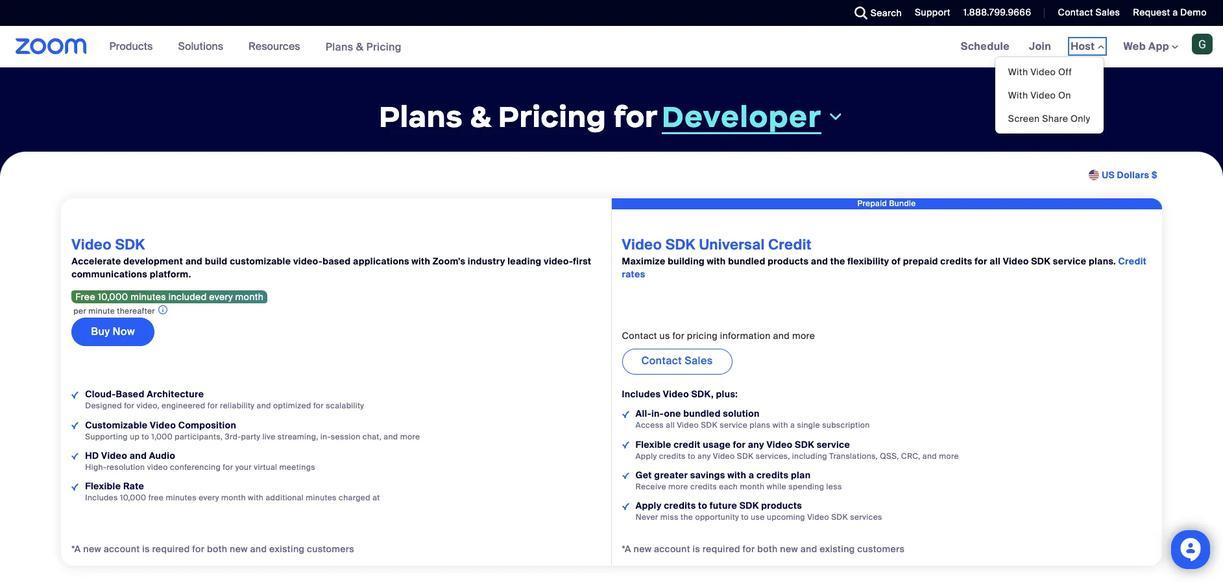 Task type: locate. For each thing, give the bounding box(es) containing it.
and left "build"
[[185, 256, 203, 268]]

and right chat,
[[384, 432, 398, 442]]

customers
[[307, 544, 354, 556], [858, 544, 905, 556]]

is down free
[[142, 544, 150, 556]]

video- right leading
[[544, 256, 573, 268]]

1 vertical spatial includes
[[85, 493, 118, 504]]

with up each
[[728, 470, 747, 481]]

flexible inside flexible rate includes 10,000 free minutes every month with additional minutes charged at
[[85, 481, 121, 493]]

1 horizontal spatial service
[[817, 439, 850, 451]]

1 vertical spatial contact sales
[[642, 355, 713, 368]]

includes down high-
[[85, 493, 118, 504]]

apply
[[636, 451, 657, 462], [636, 500, 662, 512]]

month down your
[[221, 493, 246, 504]]

apply inside flexible credit usage for any video sdk service apply credits to any video sdk services, including translations, qss, crc, and more
[[636, 451, 657, 462]]

0 horizontal spatial service
[[720, 421, 748, 431]]

video- right 'customizable' on the left of page
[[293, 256, 323, 268]]

1 vertical spatial the
[[681, 513, 693, 523]]

bundled for products
[[728, 256, 766, 268]]

never
[[636, 513, 659, 523]]

include image
[[72, 392, 79, 399], [622, 412, 629, 419], [622, 442, 629, 449], [72, 484, 79, 491]]

10,000 up 'per minute thereafter'
[[98, 292, 128, 303]]

any
[[748, 439, 765, 451], [698, 451, 711, 462]]

sdk left services
[[832, 513, 848, 523]]

1 vertical spatial flexible
[[85, 481, 121, 493]]

plans for plans & pricing for
[[379, 98, 463, 136]]

service down solution
[[720, 421, 748, 431]]

includes up the all-
[[622, 389, 661, 401]]

first
[[573, 256, 592, 268]]

pricing inside product information navigation
[[366, 40, 402, 54]]

*a new account is required for both new and existing customers down flexible rate includes 10,000 free minutes every month with additional minutes charged at at the left of page
[[72, 544, 354, 556]]

0 horizontal spatial plans
[[326, 40, 353, 54]]

sdk inside video sdk accelerate development and build customizable video-based applications with zoom's industry leading video-first communications platform.
[[115, 236, 145, 254]]

1 horizontal spatial in-
[[652, 409, 664, 420]]

0 vertical spatial month
[[235, 292, 264, 303]]

$
[[1152, 169, 1158, 181]]

to inside flexible credit usage for any video sdk service apply credits to any video sdk services, including translations, qss, crc, and more
[[688, 451, 696, 462]]

plans
[[326, 40, 353, 54], [379, 98, 463, 136]]

communications
[[72, 269, 147, 281]]

up
[[130, 432, 140, 442]]

contact sales up 'host' 'dropdown button'
[[1058, 6, 1121, 18]]

0 horizontal spatial the
[[681, 513, 693, 523]]

0 horizontal spatial &
[[356, 40, 364, 54]]

include image for apply
[[622, 503, 629, 511]]

is down opportunity on the bottom
[[693, 544, 700, 556]]

2 video- from the left
[[544, 256, 573, 268]]

1 horizontal spatial account
[[654, 544, 690, 556]]

1 vertical spatial credit
[[1119, 256, 1147, 268]]

high-
[[85, 463, 107, 473]]

the left flexibility
[[831, 256, 846, 268]]

1 horizontal spatial plans
[[379, 98, 463, 136]]

with up 'screen'
[[1009, 90, 1028, 101]]

credit rates
[[622, 256, 1147, 281]]

the
[[831, 256, 846, 268], [681, 513, 693, 523]]

plans & pricing for
[[379, 98, 658, 136]]

us
[[1102, 169, 1115, 181]]

with up with video on
[[1009, 66, 1028, 78]]

while
[[767, 482, 787, 492]]

1 horizontal spatial required
[[703, 544, 741, 556]]

1 vertical spatial every
[[199, 493, 219, 504]]

0 horizontal spatial a
[[749, 470, 755, 481]]

for inside flexible credit usage for any video sdk service apply credits to any video sdk services, including translations, qss, crc, and more
[[733, 439, 746, 451]]

bundled down universal at the top
[[728, 256, 766, 268]]

0 vertical spatial contact
[[1058, 6, 1094, 18]]

in- up access in the right bottom of the page
[[652, 409, 664, 420]]

minutes right free
[[166, 493, 197, 504]]

2 vertical spatial a
[[749, 470, 755, 481]]

zoom logo image
[[16, 38, 87, 55]]

required down free
[[152, 544, 190, 556]]

1 vertical spatial products
[[762, 500, 802, 512]]

0 vertical spatial bundled
[[728, 256, 766, 268]]

2 horizontal spatial service
[[1053, 256, 1087, 268]]

every right included
[[209, 292, 233, 303]]

profile picture image
[[1192, 34, 1213, 55]]

more right chat,
[[400, 432, 420, 442]]

1 horizontal spatial bundled
[[728, 256, 766, 268]]

1 vertical spatial pricing
[[498, 98, 607, 136]]

*a new account is required for both new and existing customers down use
[[622, 544, 905, 556]]

flexible for flexible credit usage for any video sdk service
[[636, 439, 672, 451]]

now
[[113, 325, 135, 339]]

apply inside apply credits to future sdk products never miss the opportunity to use upcoming video sdk services
[[636, 500, 662, 512]]

flexible down high-
[[85, 481, 121, 493]]

0 horizontal spatial in-
[[321, 432, 331, 442]]

apply credits to future sdk products never miss the opportunity to use upcoming video sdk services
[[636, 500, 883, 523]]

bundled down sdk,
[[684, 409, 721, 420]]

existing down additional
[[269, 544, 305, 556]]

0 horizontal spatial *a new account is required for both new and existing customers
[[72, 544, 354, 556]]

receive
[[636, 482, 666, 492]]

a up apply credits to future sdk products never miss the opportunity to use upcoming video sdk services
[[749, 470, 755, 481]]

2 *a new account is required for both new and existing customers from the left
[[622, 544, 905, 556]]

& for plans & pricing for
[[470, 98, 491, 136]]

credit inside credit rates
[[1119, 256, 1147, 268]]

1 horizontal spatial is
[[693, 544, 700, 556]]

access
[[636, 421, 664, 431]]

1 horizontal spatial credit
[[1119, 256, 1147, 268]]

thereafter
[[117, 307, 155, 317]]

per
[[74, 307, 86, 317]]

buy now
[[91, 325, 135, 339]]

0 horizontal spatial required
[[152, 544, 190, 556]]

audio
[[149, 450, 175, 462]]

contact left "us"
[[622, 331, 657, 342]]

flexible inside flexible credit usage for any video sdk service apply credits to any video sdk services, including translations, qss, crc, and more
[[636, 439, 672, 451]]

product information navigation
[[100, 26, 411, 68]]

0 vertical spatial flexible
[[636, 439, 672, 451]]

with left zoom's
[[412, 256, 431, 268]]

in-
[[652, 409, 664, 420], [321, 432, 331, 442]]

minutes up thereafter
[[131, 292, 166, 303]]

credit right universal at the top
[[769, 236, 812, 254]]

service left plans.
[[1053, 256, 1087, 268]]

0 horizontal spatial pricing
[[366, 40, 402, 54]]

0 horizontal spatial bundled
[[684, 409, 721, 420]]

1 horizontal spatial the
[[831, 256, 846, 268]]

plans.
[[1089, 256, 1116, 268]]

1 vertical spatial any
[[698, 451, 711, 462]]

1 vertical spatial sales
[[685, 355, 713, 368]]

1 vertical spatial month
[[740, 482, 765, 492]]

1 required from the left
[[152, 544, 190, 556]]

sales down pricing
[[685, 355, 713, 368]]

banner
[[0, 26, 1224, 134]]

video-
[[293, 256, 323, 268], [544, 256, 573, 268]]

1 customers from the left
[[307, 544, 354, 556]]

0 vertical spatial &
[[356, 40, 364, 54]]

for inside hd video and audio high-resolution video conferencing for your virtual meetings
[[223, 463, 233, 473]]

plus:
[[716, 389, 738, 401]]

1 new from the left
[[83, 544, 101, 556]]

0 vertical spatial apply
[[636, 451, 657, 462]]

scalability
[[326, 401, 364, 412]]

any down usage
[[698, 451, 711, 462]]

banner containing products
[[0, 26, 1224, 134]]

account down miss
[[654, 544, 690, 556]]

0 vertical spatial pricing
[[366, 40, 402, 54]]

every down the "conferencing"
[[199, 493, 219, 504]]

contact sales
[[1058, 6, 1121, 18], [642, 355, 713, 368]]

rates
[[622, 269, 646, 281]]

0 vertical spatial 10,000
[[98, 292, 128, 303]]

and down additional
[[250, 544, 267, 556]]

to right up
[[142, 432, 149, 442]]

1 vertical spatial plans
[[379, 98, 463, 136]]

video sdk accelerate development and build customizable video-based applications with zoom's industry leading video-first communications platform.
[[72, 236, 592, 281]]

bundle
[[889, 199, 916, 209]]

include image
[[72, 423, 79, 430], [72, 453, 79, 460], [622, 473, 629, 480], [622, 503, 629, 511]]

a inside get greater savings with a  credits plan receive more credits each month while spending less
[[749, 470, 755, 481]]

solutions
[[178, 40, 223, 53]]

1 vertical spatial a
[[791, 421, 795, 431]]

with down video sdk universal credit
[[707, 256, 726, 268]]

2 customers from the left
[[858, 544, 905, 556]]

bundled inside all-in-one bundled solution access all video sdk service plans with a single subscription
[[684, 409, 721, 420]]

a left demo
[[1173, 6, 1178, 18]]

2 horizontal spatial a
[[1173, 6, 1178, 18]]

flexible down access in the right bottom of the page
[[636, 439, 672, 451]]

conferencing
[[170, 463, 221, 473]]

credit
[[674, 439, 701, 451]]

main content
[[0, 26, 1224, 583]]

support link
[[905, 0, 954, 26], [915, 6, 951, 18]]

month inside flexible rate includes 10,000 free minutes every month with additional minutes charged at
[[221, 493, 246, 504]]

and right crc,
[[923, 451, 937, 462]]

on
[[1059, 90, 1072, 101]]

0 horizontal spatial flexible
[[85, 481, 121, 493]]

1 is from the left
[[142, 544, 150, 556]]

video
[[1031, 66, 1056, 78], [1031, 90, 1056, 101], [72, 236, 112, 254], [622, 236, 662, 254], [1003, 256, 1029, 268], [663, 389, 689, 401], [150, 420, 176, 431], [677, 421, 699, 431], [767, 439, 793, 451], [101, 450, 127, 462], [713, 451, 735, 462], [808, 513, 830, 523]]

with for with video on
[[1009, 90, 1028, 101]]

service down subscription
[[817, 439, 850, 451]]

more inside flexible credit usage for any video sdk service apply credits to any video sdk services, including translations, qss, crc, and more
[[939, 451, 959, 462]]

and inside flexible credit usage for any video sdk service apply credits to any video sdk services, including translations, qss, crc, and more
[[923, 451, 937, 462]]

1 with from the top
[[1009, 66, 1028, 78]]

every
[[209, 292, 233, 303], [199, 493, 219, 504]]

0 vertical spatial includes
[[622, 389, 661, 401]]

accelerate
[[72, 256, 121, 268]]

1 vertical spatial all
[[666, 421, 675, 431]]

customers down services
[[858, 544, 905, 556]]

& inside product information navigation
[[356, 40, 364, 54]]

0 horizontal spatial *a
[[72, 544, 81, 556]]

products
[[109, 40, 153, 53]]

account down rate
[[104, 544, 140, 556]]

1 horizontal spatial &
[[470, 98, 491, 136]]

1 existing from the left
[[269, 544, 305, 556]]

free 10,000 minutes included every month
[[75, 292, 264, 303]]

flexible
[[636, 439, 672, 451], [85, 481, 121, 493]]

0 horizontal spatial all
[[666, 421, 675, 431]]

1 horizontal spatial existing
[[820, 544, 855, 556]]

join
[[1029, 40, 1052, 53]]

existing
[[269, 544, 305, 556], [820, 544, 855, 556]]

1 horizontal spatial pricing
[[498, 98, 607, 136]]

screen share only link
[[996, 107, 1104, 130]]

1 vertical spatial bundled
[[684, 409, 721, 420]]

and inside cloud-based architecture designed for video, engineered for reliability and optimized for scalability
[[257, 401, 271, 412]]

get
[[636, 470, 652, 481]]

contact down "us"
[[642, 355, 682, 368]]

minutes left "charged"
[[306, 493, 337, 504]]

sdk up usage
[[701, 421, 718, 431]]

and
[[185, 256, 203, 268], [811, 256, 828, 268], [773, 331, 790, 342], [257, 401, 271, 412], [384, 432, 398, 442], [130, 450, 147, 462], [923, 451, 937, 462], [250, 544, 267, 556], [801, 544, 818, 556]]

1 horizontal spatial *a
[[622, 544, 631, 556]]

include image for get
[[622, 473, 629, 480]]

0 vertical spatial any
[[748, 439, 765, 451]]

1 horizontal spatial video-
[[544, 256, 573, 268]]

minute
[[88, 307, 115, 317]]

contact up host
[[1058, 6, 1094, 18]]

2 with from the top
[[1009, 90, 1028, 101]]

leading
[[508, 256, 542, 268]]

2 apply from the top
[[636, 500, 662, 512]]

1 horizontal spatial sales
[[1096, 6, 1121, 18]]

prepaid
[[903, 256, 938, 268]]

and up resolution
[[130, 450, 147, 462]]

month right each
[[740, 482, 765, 492]]

with right plans
[[773, 421, 788, 431]]

plans & pricing link
[[326, 40, 402, 54], [326, 40, 402, 54]]

0 horizontal spatial existing
[[269, 544, 305, 556]]

subscription
[[823, 421, 870, 431]]

to left use
[[741, 513, 749, 523]]

contact sales down "us"
[[642, 355, 713, 368]]

1 both from the left
[[207, 544, 227, 556]]

solution
[[723, 409, 760, 420]]

month down 'customizable' on the left of page
[[235, 292, 264, 303]]

credits down credit
[[659, 451, 686, 462]]

2 *a from the left
[[622, 544, 631, 556]]

with
[[412, 256, 431, 268], [707, 256, 726, 268], [773, 421, 788, 431], [728, 470, 747, 481], [248, 493, 264, 504]]

required down opportunity on the bottom
[[703, 544, 741, 556]]

1 vertical spatial in-
[[321, 432, 331, 442]]

0 horizontal spatial account
[[104, 544, 140, 556]]

sdk up development
[[115, 236, 145, 254]]

credit right plans.
[[1119, 256, 1147, 268]]

credits inside apply credits to future sdk products never miss the opportunity to use upcoming video sdk services
[[664, 500, 696, 512]]

credits inside flexible credit usage for any video sdk service apply credits to any video sdk services, including translations, qss, crc, and more
[[659, 451, 686, 462]]

1 horizontal spatial *a new account is required for both new and existing customers
[[622, 544, 905, 556]]

1 vertical spatial with
[[1009, 90, 1028, 101]]

in- right streaming,
[[321, 432, 331, 442]]

to inside 'customizable video composition supporting up to 1,000 participants, 3rd-party live streaming, in-session chat, and more'
[[142, 432, 149, 442]]

the right miss
[[681, 513, 693, 523]]

plans inside main content
[[379, 98, 463, 136]]

information
[[720, 331, 771, 342]]

with inside get greater savings with a  credits plan receive more credits each month while spending less
[[728, 470, 747, 481]]

credits up while
[[757, 470, 789, 481]]

1 video- from the left
[[293, 256, 323, 268]]

1 vertical spatial 10,000
[[120, 493, 146, 504]]

pricing for plans & pricing
[[366, 40, 402, 54]]

customizable video composition supporting up to 1,000 participants, 3rd-party live streaming, in-session chat, and more
[[85, 420, 420, 442]]

1 horizontal spatial includes
[[622, 389, 661, 401]]

any down plans
[[748, 439, 765, 451]]

customers down "charged"
[[307, 544, 354, 556]]

with left additional
[[248, 493, 264, 504]]

is
[[142, 544, 150, 556], [693, 544, 700, 556]]

meetings navigation
[[951, 26, 1224, 134]]

industry
[[468, 256, 505, 268]]

video inside video sdk accelerate development and build customizable video-based applications with zoom's industry leading video-first communications platform.
[[72, 236, 112, 254]]

1.888.799.9666 button
[[954, 0, 1035, 26], [964, 6, 1032, 18]]

qss,
[[880, 451, 899, 462]]

new
[[83, 544, 101, 556], [230, 544, 248, 556], [634, 544, 652, 556], [780, 544, 798, 556]]

and right reliability
[[257, 401, 271, 412]]

1 *a from the left
[[72, 544, 81, 556]]

both down flexible rate includes 10,000 free minutes every month with additional minutes charged at at the left of page
[[207, 544, 227, 556]]

sales up 'host' 'dropdown button'
[[1096, 6, 1121, 18]]

the inside apply credits to future sdk products never miss the opportunity to use upcoming video sdk services
[[681, 513, 693, 523]]

1 horizontal spatial both
[[758, 544, 778, 556]]

0 horizontal spatial both
[[207, 544, 227, 556]]

main content containing developer
[[0, 26, 1224, 583]]

includes
[[622, 389, 661, 401], [85, 493, 118, 504]]

include image for hd
[[72, 453, 79, 460]]

0 horizontal spatial credit
[[769, 236, 812, 254]]

1 vertical spatial &
[[470, 98, 491, 136]]

0 horizontal spatial video-
[[293, 256, 323, 268]]

credits up miss
[[664, 500, 696, 512]]

0 horizontal spatial customers
[[307, 544, 354, 556]]

existing down services
[[820, 544, 855, 556]]

1 horizontal spatial flexible
[[636, 439, 672, 451]]

4 new from the left
[[780, 544, 798, 556]]

1 vertical spatial contact
[[622, 331, 657, 342]]

live
[[263, 432, 276, 442]]

0 vertical spatial sales
[[1096, 6, 1121, 18]]

in- inside all-in-one bundled solution access all video sdk service plans with a single subscription
[[652, 409, 664, 420]]

and inside 'customizable video composition supporting up to 1,000 participants, 3rd-party live streaming, in-session chat, and more'
[[384, 432, 398, 442]]

future
[[710, 500, 737, 512]]

universal
[[699, 236, 765, 254]]

to down credit
[[688, 451, 696, 462]]

more down greater
[[669, 482, 688, 492]]

platform.
[[150, 269, 191, 281]]

0 vertical spatial in-
[[652, 409, 664, 420]]

down image
[[827, 109, 845, 125]]

building
[[668, 256, 705, 268]]

1 vertical spatial service
[[720, 421, 748, 431]]

host button
[[1071, 40, 1104, 53]]

both down use
[[758, 544, 778, 556]]

2 account from the left
[[654, 544, 690, 556]]

plans
[[750, 421, 771, 431]]

0 vertical spatial contact sales
[[1058, 6, 1121, 18]]

pricing for plans & pricing for
[[498, 98, 607, 136]]

1 vertical spatial apply
[[636, 500, 662, 512]]

more right crc,
[[939, 451, 959, 462]]

1,000
[[151, 432, 173, 442]]

2 vertical spatial month
[[221, 493, 246, 504]]

0 vertical spatial with
[[1009, 66, 1028, 78]]

in- inside 'customizable video composition supporting up to 1,000 participants, 3rd-party live streaming, in-session chat, and more'
[[321, 432, 331, 442]]

1 apply from the top
[[636, 451, 657, 462]]

0 horizontal spatial is
[[142, 544, 150, 556]]

apply up get
[[636, 451, 657, 462]]

0 vertical spatial service
[[1053, 256, 1087, 268]]

0 vertical spatial plans
[[326, 40, 353, 54]]

0 vertical spatial credit
[[769, 236, 812, 254]]

2 vertical spatial service
[[817, 439, 850, 451]]

include image for flexible rate
[[72, 484, 79, 491]]

1 horizontal spatial all
[[990, 256, 1001, 268]]

plans inside product information navigation
[[326, 40, 353, 54]]

crc,
[[901, 451, 921, 462]]

a left single
[[791, 421, 795, 431]]

for
[[614, 98, 658, 136], [975, 256, 988, 268], [673, 331, 685, 342], [124, 401, 135, 412], [208, 401, 218, 412], [313, 401, 324, 412], [733, 439, 746, 451], [223, 463, 233, 473], [192, 544, 205, 556], [743, 544, 755, 556]]

0 horizontal spatial includes
[[85, 493, 118, 504]]

sdk
[[115, 236, 145, 254], [666, 236, 696, 254], [1032, 256, 1051, 268], [701, 421, 718, 431], [795, 439, 815, 451], [737, 451, 754, 462], [740, 500, 759, 512], [832, 513, 848, 523]]

credits right prepaid
[[941, 256, 973, 268]]

10,000 down rate
[[120, 493, 146, 504]]

1 horizontal spatial customers
[[858, 544, 905, 556]]

1 horizontal spatial a
[[791, 421, 795, 431]]

apply up "never"
[[636, 500, 662, 512]]



Task type: vqa. For each thing, say whether or not it's contained in the screenshot.


Task type: describe. For each thing, give the bounding box(es) containing it.
upcoming
[[767, 513, 805, 523]]

screen share only
[[1009, 113, 1091, 125]]

hd
[[85, 450, 99, 462]]

3 new from the left
[[634, 544, 652, 556]]

sdk up building
[[666, 236, 696, 254]]

development
[[123, 256, 183, 268]]

app
[[1149, 40, 1170, 53]]

cloud-based architecture designed for video, engineered for reliability and optimized for scalability
[[85, 389, 364, 412]]

schedule
[[961, 40, 1010, 53]]

flexibility
[[848, 256, 890, 268]]

based
[[116, 389, 145, 401]]

customizable
[[85, 420, 148, 431]]

plans for plans & pricing
[[326, 40, 353, 54]]

all-
[[636, 409, 652, 420]]

products inside apply credits to future sdk products never miss the opportunity to use upcoming video sdk services
[[762, 500, 802, 512]]

engineered
[[162, 401, 205, 412]]

products button
[[109, 26, 159, 68]]

participants,
[[175, 432, 223, 442]]

sdk up including
[[795, 439, 815, 451]]

1 horizontal spatial any
[[748, 439, 765, 451]]

2 new from the left
[[230, 544, 248, 556]]

charged
[[339, 493, 371, 504]]

with video off link
[[996, 60, 1104, 84]]

0 vertical spatial products
[[768, 256, 809, 268]]

video inside all-in-one bundled solution access all video sdk service plans with a single subscription
[[677, 421, 699, 431]]

1 horizontal spatial contact sales
[[1058, 6, 1121, 18]]

more inside get greater savings with a  credits plan receive more credits each month while spending less
[[669, 482, 688, 492]]

zoom's
[[433, 256, 466, 268]]

supporting
[[85, 432, 128, 442]]

and left flexibility
[[811, 256, 828, 268]]

rate
[[123, 481, 144, 493]]

buy now link
[[72, 318, 154, 347]]

with video off
[[1009, 66, 1072, 78]]

0 horizontal spatial contact sales
[[642, 355, 713, 368]]

bundled for solution
[[684, 409, 721, 420]]

0 horizontal spatial any
[[698, 451, 711, 462]]

sdk inside all-in-one bundled solution access all video sdk service plans with a single subscription
[[701, 421, 718, 431]]

credits down savings
[[691, 482, 717, 492]]

chat,
[[363, 432, 382, 442]]

flexible rate includes 10,000 free minutes every month with additional minutes charged at
[[85, 481, 380, 504]]

with inside flexible rate includes 10,000 free minutes every month with additional minutes charged at
[[248, 493, 264, 504]]

flexible credit usage for any video sdk service apply credits to any video sdk services, including translations, qss, crc, and more
[[636, 439, 959, 462]]

video inside 'customizable video composition supporting up to 1,000 participants, 3rd-party live streaming, in-session chat, and more'
[[150, 420, 176, 431]]

2 required from the left
[[703, 544, 741, 556]]

demo
[[1181, 6, 1207, 18]]

services
[[850, 513, 883, 523]]

0 vertical spatial all
[[990, 256, 1001, 268]]

maximize building with bundled products and the flexibility of prepaid credits for all video sdk service plans.
[[622, 256, 1119, 268]]

per minute thereafter application
[[72, 304, 601, 318]]

and right information at bottom right
[[773, 331, 790, 342]]

video inside hd video and audio high-resolution video conferencing for your virtual meetings
[[101, 450, 127, 462]]

flexible for flexible rate
[[85, 481, 121, 493]]

includes inside flexible rate includes 10,000 free minutes every month with additional minutes charged at
[[85, 493, 118, 504]]

opportunity
[[695, 513, 739, 523]]

share
[[1043, 113, 1069, 125]]

prepaid
[[858, 199, 887, 209]]

greater
[[655, 470, 688, 481]]

with inside all-in-one bundled solution access all video sdk service plans with a single subscription
[[773, 421, 788, 431]]

spending
[[789, 482, 824, 492]]

1 *a new account is required for both new and existing customers from the left
[[72, 544, 354, 556]]

a inside all-in-one bundled solution access all video sdk service plans with a single subscription
[[791, 421, 795, 431]]

each
[[719, 482, 738, 492]]

savings
[[690, 470, 725, 481]]

request
[[1134, 6, 1171, 18]]

more right information at bottom right
[[792, 331, 815, 342]]

dollars
[[1117, 169, 1150, 181]]

designed
[[85, 401, 122, 412]]

0 vertical spatial the
[[831, 256, 846, 268]]

free
[[75, 292, 95, 303]]

2 both from the left
[[758, 544, 778, 556]]

include image for flexible credit usage for any video sdk service
[[622, 442, 629, 449]]

10,000 inside flexible rate includes 10,000 free minutes every month with additional minutes charged at
[[120, 493, 146, 504]]

search button
[[845, 0, 905, 26]]

sdk left plans.
[[1032, 256, 1051, 268]]

with for with video off
[[1009, 66, 1028, 78]]

and down upcoming
[[801, 544, 818, 556]]

1 account from the left
[[104, 544, 140, 556]]

video
[[147, 463, 168, 473]]

of
[[892, 256, 901, 268]]

2 is from the left
[[693, 544, 700, 556]]

and inside hd video and audio high-resolution video conferencing for your virtual meetings
[[130, 450, 147, 462]]

and inside video sdk accelerate development and build customizable video-based applications with zoom's industry leading video-first communications platform.
[[185, 256, 203, 268]]

month inside get greater savings with a  credits plan receive more credits each month while spending less
[[740, 482, 765, 492]]

include image for customizable
[[72, 423, 79, 430]]

session
[[331, 432, 361, 442]]

2 existing from the left
[[820, 544, 855, 556]]

with video on link
[[996, 84, 1104, 107]]

credit rates link
[[622, 256, 1147, 281]]

hd video and audio high-resolution video conferencing for your virtual meetings
[[85, 450, 315, 473]]

include image for cloud-based architecture
[[72, 392, 79, 399]]

include image for all-in-one bundled solution
[[622, 412, 629, 419]]

streaming,
[[278, 432, 318, 442]]

us dollars $ button
[[1102, 169, 1158, 182]]

sdk up get greater savings with a  credits plan receive more credits each month while spending less
[[737, 451, 754, 462]]

customizable
[[230, 256, 291, 268]]

free
[[148, 493, 164, 504]]

request a demo
[[1134, 6, 1207, 18]]

get greater savings with a  credits plan receive more credits each month while spending less
[[636, 470, 842, 492]]

your
[[235, 463, 252, 473]]

plan
[[791, 470, 811, 481]]

translations,
[[830, 451, 878, 462]]

all inside all-in-one bundled solution access all video sdk service plans with a single subscription
[[666, 421, 675, 431]]

solutions button
[[178, 26, 229, 68]]

every inside flexible rate includes 10,000 free minutes every month with additional minutes charged at
[[199, 493, 219, 504]]

0 vertical spatial a
[[1173, 6, 1178, 18]]

0 vertical spatial every
[[209, 292, 233, 303]]

including
[[792, 451, 827, 462]]

1.888.799.9666
[[964, 6, 1032, 18]]

more inside 'customizable video composition supporting up to 1,000 participants, 3rd-party live streaming, in-session chat, and more'
[[400, 432, 420, 442]]

included
[[169, 292, 207, 303]]

0 horizontal spatial sales
[[685, 355, 713, 368]]

off
[[1059, 66, 1072, 78]]

pricing
[[687, 331, 718, 342]]

us dollars $
[[1102, 169, 1158, 181]]

service inside flexible credit usage for any video sdk service apply credits to any video sdk services, including translations, qss, crc, and more
[[817, 439, 850, 451]]

& for plans & pricing
[[356, 40, 364, 54]]

composition
[[178, 420, 236, 431]]

video,
[[137, 401, 160, 412]]

buy
[[91, 325, 110, 339]]

includes video sdk, plus:
[[622, 389, 738, 401]]

video sdk universal credit
[[622, 236, 812, 254]]

developer
[[662, 98, 822, 135]]

per minute thereafter
[[74, 307, 155, 317]]

to up opportunity on the bottom
[[698, 500, 708, 512]]

with inside video sdk accelerate development and build customizable video-based applications with zoom's industry leading video-first communications platform.
[[412, 256, 431, 268]]

the sdk service usage is determined by monthly meeting session minutes. for example, five users in a ten minute meeting will count as 50 minutes. partial minutes are rounded up. image
[[158, 304, 168, 317]]

build
[[205, 256, 228, 268]]

video inside apply credits to future sdk products never miss the opportunity to use upcoming video sdk services
[[808, 513, 830, 523]]

screen
[[1009, 113, 1040, 125]]

2 vertical spatial contact
[[642, 355, 682, 368]]

optimized
[[273, 401, 311, 412]]

sdk,
[[692, 389, 714, 401]]

reliability
[[220, 401, 255, 412]]

3rd-
[[225, 432, 241, 442]]

plans & pricing
[[326, 40, 402, 54]]

service inside all-in-one bundled solution access all video sdk service plans with a single subscription
[[720, 421, 748, 431]]

sdk up use
[[740, 500, 759, 512]]



